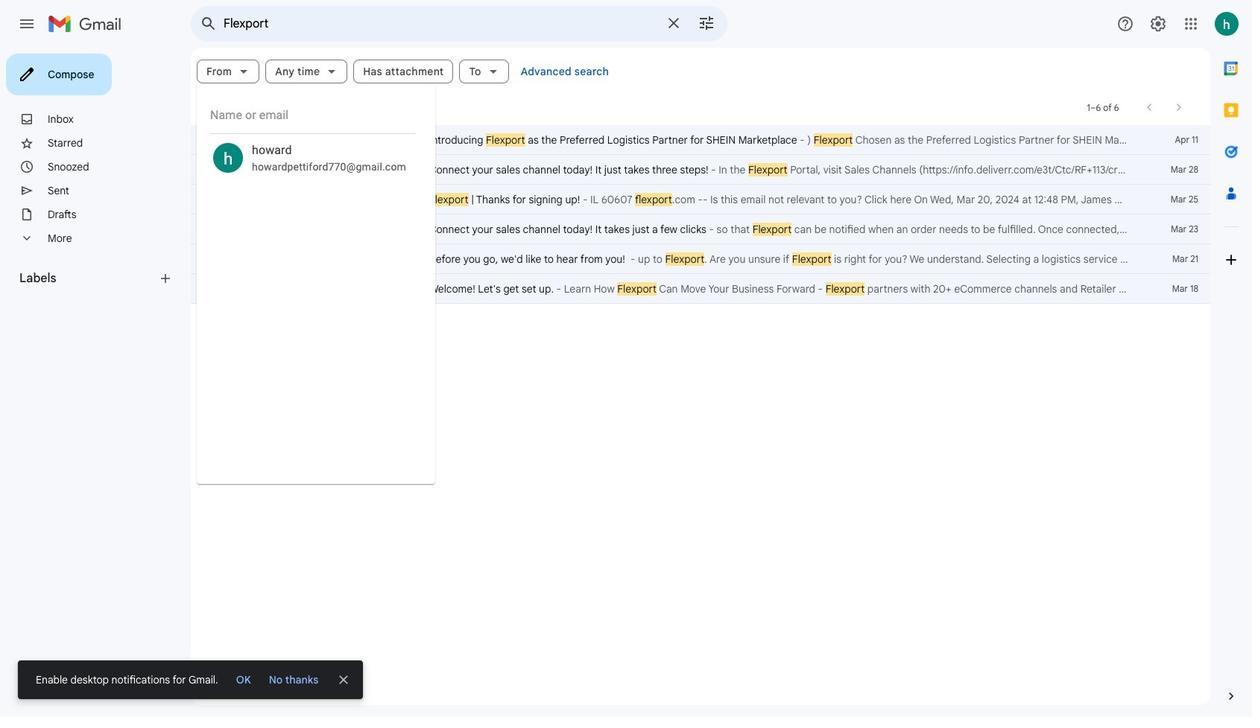 Task type: vqa. For each thing, say whether or not it's contained in the screenshot.
second row from the bottom of the page
yes



Task type: describe. For each thing, give the bounding box(es) containing it.
main menu image
[[18, 15, 36, 33]]

search mail image
[[195, 10, 222, 37]]

1 row from the top
[[191, 125, 1211, 155]]

5 row from the top
[[191, 244, 1211, 274]]

2 row from the top
[[191, 155, 1211, 185]]



Task type: locate. For each thing, give the bounding box(es) containing it.
alert
[[18, 34, 1228, 700]]

gmail image
[[48, 9, 129, 39]]

main content
[[191, 48, 1211, 706]]

Name or email text field
[[210, 101, 419, 130]]

clear search image
[[659, 8, 689, 38]]

refresh image
[[247, 100, 262, 115]]

6 row from the top
[[191, 274, 1211, 304]]

4 row from the top
[[191, 215, 1211, 244]]

None search field
[[191, 6, 727, 42]]

3 row from the top
[[191, 185, 1211, 215]]

heading
[[19, 271, 158, 286]]

row
[[191, 125, 1211, 155], [191, 155, 1211, 185], [191, 185, 1211, 215], [191, 215, 1211, 244], [191, 244, 1211, 274], [191, 274, 1211, 304]]

settings image
[[1149, 15, 1167, 33]]

support image
[[1117, 15, 1134, 33]]

Search mail text field
[[224, 16, 656, 31]]

tab list
[[1211, 48, 1252, 664]]

navigation
[[0, 48, 191, 718]]

advanced search options image
[[692, 8, 722, 38]]



